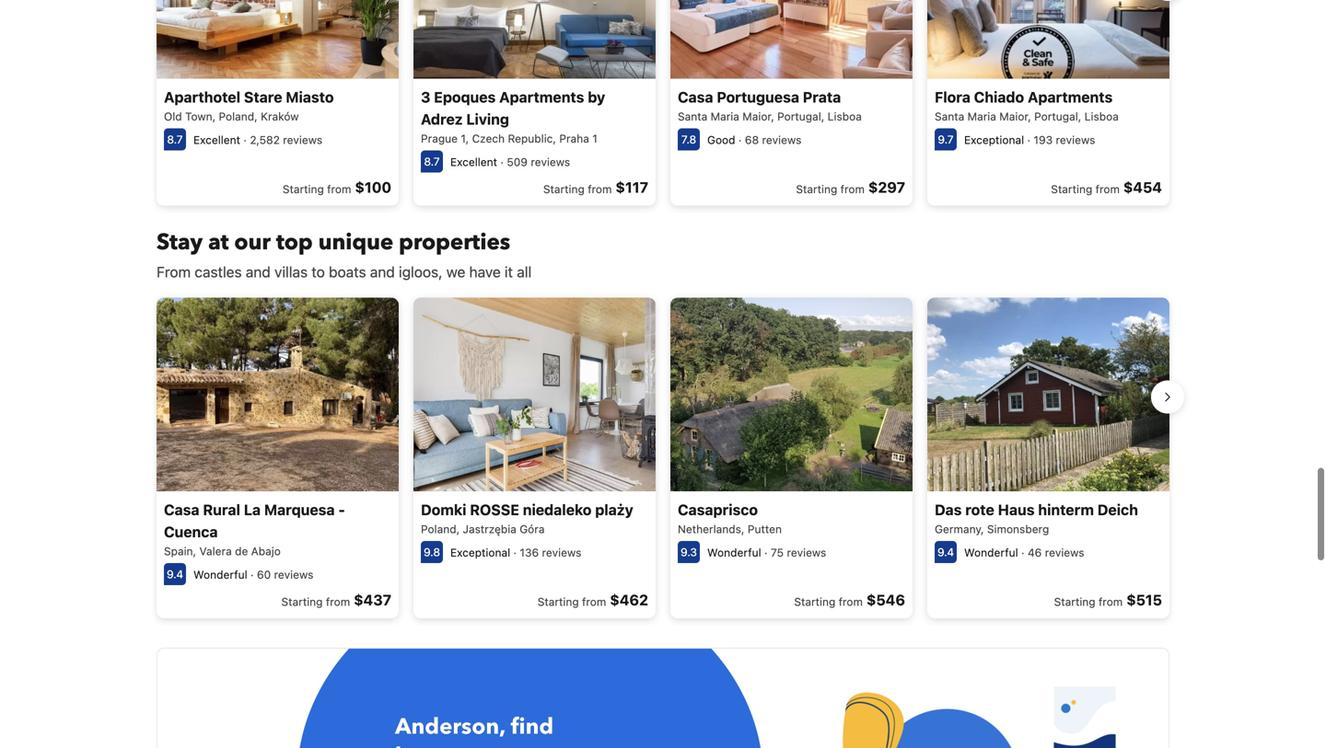 Task type: vqa. For each thing, say whether or not it's contained in the screenshot.


Task type: locate. For each thing, give the bounding box(es) containing it.
1 horizontal spatial excellent
[[450, 156, 497, 169]]

lisboa inside "flora chiado apartments santa maria maior, portugal, lisboa"
[[1085, 110, 1119, 123]]

from left $454
[[1096, 183, 1120, 196]]

0 vertical spatial exceptional element
[[964, 134, 1024, 147]]

0 vertical spatial exceptional
[[964, 134, 1024, 147]]

from
[[327, 183, 351, 196], [588, 183, 612, 196], [841, 183, 865, 196], [1096, 183, 1120, 196], [326, 596, 350, 609], [582, 596, 606, 609], [839, 596, 863, 609], [1099, 596, 1123, 609]]

maior, down chiado
[[999, 110, 1031, 123]]

from for $100
[[327, 183, 351, 196]]

reviews down republic,
[[531, 156, 570, 169]]

anderson,
[[395, 712, 505, 743]]

· left 60
[[251, 569, 254, 582]]

exceptional element down chiado
[[964, 134, 1024, 147]]

starting for $100
[[283, 183, 324, 196]]

starting inside starting from $117
[[543, 183, 585, 196]]

and down our
[[246, 264, 271, 281]]

casa rural la marquesa - cuenca spain, valera de abajo
[[164, 502, 345, 558]]

aparthotel stare miasto old town, poland, kraków
[[164, 89, 334, 123]]

apartments up republic,
[[499, 89, 584, 106]]

1 horizontal spatial 9.4
[[937, 546, 954, 559]]

starting inside starting from $546
[[794, 596, 836, 609]]

$117
[[616, 179, 648, 196]]

9.7 element
[[935, 129, 957, 151]]

wonderful for netherlands,
[[707, 547, 761, 560]]

1 horizontal spatial exceptional element
[[964, 134, 1024, 147]]

starting from $297
[[796, 179, 905, 196]]

lisboa inside casa portuguesa prata santa maria maior, portugal, lisboa
[[828, 110, 862, 123]]

starting down wonderful · 75 reviews
[[794, 596, 836, 609]]

46
[[1028, 547, 1042, 560]]

1 vertical spatial 9.4
[[167, 568, 183, 581]]

0 vertical spatial poland,
[[219, 110, 258, 123]]

anderson, find
[[395, 712, 554, 743]]

maria up the good element
[[711, 110, 739, 123]]

1 horizontal spatial excellent element
[[450, 156, 497, 169]]

casa up 7.8 element
[[678, 89, 713, 106]]

maria inside "flora chiado apartments santa maria maior, portugal, lisboa"
[[968, 110, 996, 123]]

1 horizontal spatial 8.7
[[424, 155, 440, 168]]

maior, inside casa portuguesa prata santa maria maior, portugal, lisboa
[[743, 110, 774, 123]]

reviews right '193' in the top of the page
[[1056, 134, 1095, 147]]

reviews right 136 at the left of page
[[542, 547, 581, 560]]

la
[[244, 502, 261, 519]]

0 vertical spatial excellent
[[193, 134, 240, 147]]

wonderful element for netherlands,
[[707, 547, 761, 560]]

1 apartments from the left
[[499, 89, 584, 106]]

0 horizontal spatial casa
[[164, 502, 199, 519]]

wonderful element down netherlands,
[[707, 547, 761, 560]]

lisboa
[[828, 110, 862, 123], [1085, 110, 1119, 123]]

8.7 down 'prague'
[[424, 155, 440, 168]]

2 portugal, from the left
[[1034, 110, 1081, 123]]

· left 68
[[739, 134, 742, 147]]

from inside starting from $297
[[841, 183, 865, 196]]

portugal, for prata
[[777, 110, 825, 123]]

starting from $462
[[538, 592, 648, 609]]

starting inside starting from $100
[[283, 183, 324, 196]]

from for $546
[[839, 596, 863, 609]]

town,
[[185, 110, 216, 123]]

prague
[[421, 132, 458, 145]]

plaży
[[595, 502, 633, 519]]

and right boats
[[370, 264, 395, 281]]

starting down '193' in the top of the page
[[1051, 183, 1093, 196]]

poland,
[[219, 110, 258, 123], [421, 523, 460, 536]]

from for $297
[[841, 183, 865, 196]]

wonderful element down 'simonsberg'
[[964, 547, 1018, 560]]

good · 68 reviews
[[707, 134, 802, 147]]

1 horizontal spatial wonderful element
[[707, 547, 761, 560]]

starting inside starting from $462
[[538, 596, 579, 609]]

apartments for living
[[499, 89, 584, 106]]

reviews down kraków
[[283, 134, 322, 147]]

santa down the "flora"
[[935, 110, 964, 123]]

reviews for chiado
[[1056, 134, 1095, 147]]

wonderful · 60 reviews
[[193, 569, 313, 582]]

0 horizontal spatial maria
[[711, 110, 739, 123]]

8.7 element
[[164, 129, 186, 151], [421, 151, 443, 173]]

reviews for rural
[[274, 569, 313, 582]]

0 horizontal spatial 8.7 element
[[164, 129, 186, 151]]

75
[[771, 547, 784, 560]]

apartments inside "flora chiado apartments santa maria maior, portugal, lisboa"
[[1028, 89, 1113, 106]]

reviews right 60
[[274, 569, 313, 582]]

9.4 element
[[935, 542, 957, 564], [164, 564, 186, 586]]

0 horizontal spatial exceptional
[[450, 547, 510, 560]]

0 horizontal spatial 9.4 element
[[164, 564, 186, 586]]

exceptional for chiado
[[964, 134, 1024, 147]]

9.4 down germany,
[[937, 546, 954, 559]]

from inside starting from $515
[[1099, 596, 1123, 609]]

exceptional element down jastrzębia
[[450, 547, 510, 560]]

from left the $515
[[1099, 596, 1123, 609]]

portugal, down prata
[[777, 110, 825, 123]]

góra
[[520, 523, 545, 536]]

0 vertical spatial excellent element
[[193, 134, 240, 147]]

0 horizontal spatial portugal,
[[777, 110, 825, 123]]

starting inside starting from $297
[[796, 183, 837, 196]]

1 vertical spatial excellent
[[450, 156, 497, 169]]

poland, inside domki rosse niedaleko plaży poland, jastrzębia góra
[[421, 523, 460, 536]]

portugal, inside casa portuguesa prata santa maria maior, portugal, lisboa
[[777, 110, 825, 123]]

8.7
[[167, 133, 183, 146], [424, 155, 440, 168]]

8.7 element for town,
[[164, 129, 186, 151]]

from left $462
[[582, 596, 606, 609]]

poland, up "excellent · 2,582 reviews"
[[219, 110, 258, 123]]

1 vertical spatial exceptional element
[[450, 547, 510, 560]]

reviews
[[283, 134, 322, 147], [762, 134, 802, 147], [1056, 134, 1095, 147], [531, 156, 570, 169], [542, 547, 581, 560], [787, 547, 826, 560], [1045, 547, 1084, 560], [274, 569, 313, 582]]

from left "$117"
[[588, 183, 612, 196]]

excellent element
[[193, 134, 240, 147], [450, 156, 497, 169]]

0 horizontal spatial apartments
[[499, 89, 584, 106]]

1 horizontal spatial and
[[370, 264, 395, 281]]

2 maior, from the left
[[999, 110, 1031, 123]]

excellent · 2,582 reviews
[[193, 134, 322, 147]]

2 lisboa from the left
[[1085, 110, 1119, 123]]

60
[[257, 569, 271, 582]]

9.4 element for cuenca
[[164, 564, 186, 586]]

starting left $297 at right top
[[796, 183, 837, 196]]

1 vertical spatial excellent element
[[450, 156, 497, 169]]

· for epoques
[[500, 156, 504, 169]]

2,582
[[250, 134, 280, 147]]

· left 136 at the left of page
[[513, 547, 517, 560]]

1 horizontal spatial maior,
[[999, 110, 1031, 123]]

kraków
[[261, 110, 299, 123]]

casa up cuenca
[[164, 502, 199, 519]]

starting from $437
[[281, 592, 391, 609]]

from inside starting from $117
[[588, 183, 612, 196]]

0 vertical spatial 8.7
[[167, 133, 183, 146]]

0 vertical spatial casa
[[678, 89, 713, 106]]

0 horizontal spatial maior,
[[743, 110, 774, 123]]

maior, inside "flora chiado apartments santa maria maior, portugal, lisboa"
[[999, 110, 1031, 123]]

· for netherlands,
[[764, 547, 768, 560]]

·
[[243, 134, 247, 147], [739, 134, 742, 147], [1027, 134, 1031, 147], [500, 156, 504, 169], [513, 547, 517, 560], [764, 547, 768, 560], [1021, 547, 1025, 560], [251, 569, 254, 582]]

· left 509 at the left top of page
[[500, 156, 504, 169]]

chiado
[[974, 89, 1024, 106]]

1 horizontal spatial wonderful
[[707, 547, 761, 560]]

exceptional inside region
[[450, 547, 510, 560]]

portugal,
[[777, 110, 825, 123], [1034, 110, 1081, 123]]

$100
[[355, 179, 391, 196]]

8.7 element down old
[[164, 129, 186, 151]]

9.4 element for germany,
[[935, 542, 957, 564]]

starting inside starting from $454
[[1051, 183, 1093, 196]]

0 horizontal spatial santa
[[678, 110, 708, 123]]

region
[[142, 291, 1184, 626]]

0 horizontal spatial lisboa
[[828, 110, 862, 123]]

maior,
[[743, 110, 774, 123], [999, 110, 1031, 123]]

portugal, for apartments
[[1034, 110, 1081, 123]]

0 horizontal spatial wonderful
[[193, 569, 247, 582]]

2 horizontal spatial wonderful
[[964, 547, 1018, 560]]

1 lisboa from the left
[[828, 110, 862, 123]]

1
[[592, 132, 597, 145]]

9.4
[[937, 546, 954, 559], [167, 568, 183, 581]]

starting left the $515
[[1054, 596, 1096, 609]]

santa inside casa portuguesa prata santa maria maior, portugal, lisboa
[[678, 110, 708, 123]]

starting for $515
[[1054, 596, 1096, 609]]

excellent element down 1,
[[450, 156, 497, 169]]

wonderful
[[707, 547, 761, 560], [964, 547, 1018, 560], [193, 569, 247, 582]]

maria
[[711, 110, 739, 123], [968, 110, 996, 123]]

9.4 element down germany,
[[935, 542, 957, 564]]

starting inside the starting from $437
[[281, 596, 323, 609]]

exceptional element
[[964, 134, 1024, 147], [450, 547, 510, 560]]

0 horizontal spatial and
[[246, 264, 271, 281]]

1 vertical spatial 8.7
[[424, 155, 440, 168]]

0 horizontal spatial poland,
[[219, 110, 258, 123]]

1 vertical spatial exceptional
[[450, 547, 510, 560]]

$546
[[867, 592, 905, 609]]

das rote haus hinterm deich germany, simonsberg
[[935, 502, 1138, 536]]

reviews right 46
[[1045, 547, 1084, 560]]

adrez
[[421, 111, 463, 128]]

starting down 136 at the left of page
[[538, 596, 579, 609]]

9.4 element down spain,
[[164, 564, 186, 586]]

boats
[[329, 264, 366, 281]]

wonderful down netherlands,
[[707, 547, 761, 560]]

starting
[[283, 183, 324, 196], [543, 183, 585, 196], [796, 183, 837, 196], [1051, 183, 1093, 196], [281, 596, 323, 609], [538, 596, 579, 609], [794, 596, 836, 609], [1054, 596, 1096, 609]]

2 apartments from the left
[[1028, 89, 1113, 106]]

1 horizontal spatial portugal,
[[1034, 110, 1081, 123]]

santa up 7.8
[[678, 110, 708, 123]]

de
[[235, 545, 248, 558]]

· for stare
[[243, 134, 247, 147]]

from left $297 at right top
[[841, 183, 865, 196]]

from inside starting from $454
[[1096, 183, 1120, 196]]

from inside starting from $462
[[582, 596, 606, 609]]

have
[[469, 264, 501, 281]]

1 horizontal spatial santa
[[935, 110, 964, 123]]

apartments inside 3 epoques apartments by adrez living prague 1, czech republic, praha 1
[[499, 89, 584, 106]]

exceptional element for chiado
[[964, 134, 1024, 147]]

reviews for netherlands,
[[787, 547, 826, 560]]

maria down chiado
[[968, 110, 996, 123]]

8.7 for town,
[[167, 133, 183, 146]]

lisboa up starting from $454
[[1085, 110, 1119, 123]]

reviews right 68
[[762, 134, 802, 147]]

top
[[276, 228, 313, 258]]

· left '193' in the top of the page
[[1027, 134, 1031, 147]]

· left 2,582
[[243, 134, 247, 147]]

reviews for rote
[[1045, 547, 1084, 560]]

exceptional
[[964, 134, 1024, 147], [450, 547, 510, 560]]

2 horizontal spatial wonderful element
[[964, 547, 1018, 560]]

starting down praha on the left top of page
[[543, 183, 585, 196]]

from for $117
[[588, 183, 612, 196]]

193
[[1034, 134, 1053, 147]]

1 horizontal spatial 9.4 element
[[935, 542, 957, 564]]

1 horizontal spatial exceptional
[[964, 134, 1024, 147]]

1 santa from the left
[[678, 110, 708, 123]]

lisboa down prata
[[828, 110, 862, 123]]

0 horizontal spatial exceptional element
[[450, 547, 510, 560]]

0 vertical spatial 9.4
[[937, 546, 954, 559]]

from inside starting from $546
[[839, 596, 863, 609]]

portugal, up '193' in the top of the page
[[1034, 110, 1081, 123]]

2 and from the left
[[370, 264, 395, 281]]

1 horizontal spatial lisboa
[[1085, 110, 1119, 123]]

excellent element down town,
[[193, 134, 240, 147]]

1 horizontal spatial casa
[[678, 89, 713, 106]]

region containing casa rural la marquesa - cuenca
[[142, 291, 1184, 626]]

santa inside "flora chiado apartments santa maria maior, portugal, lisboa"
[[935, 110, 964, 123]]

castles
[[195, 264, 242, 281]]

0 horizontal spatial excellent
[[193, 134, 240, 147]]

wonderful down 'simonsberg'
[[964, 547, 1018, 560]]

from left $437
[[326, 596, 350, 609]]

· left 46
[[1021, 547, 1025, 560]]

starting down "wonderful · 60 reviews"
[[281, 596, 323, 609]]

valera
[[199, 545, 232, 558]]

starting from $454
[[1051, 179, 1162, 196]]

9.3
[[681, 546, 697, 559]]

rote
[[965, 502, 995, 519]]

from inside starting from $100
[[327, 183, 351, 196]]

reviews right 75
[[787, 547, 826, 560]]

jastrzębia
[[463, 523, 517, 536]]

9.8
[[424, 546, 440, 559]]

1 maior, from the left
[[743, 110, 774, 123]]

9.4 down spain,
[[167, 568, 183, 581]]

1 vertical spatial casa
[[164, 502, 199, 519]]

2 santa from the left
[[935, 110, 964, 123]]

$462
[[610, 592, 648, 609]]

1 horizontal spatial poland,
[[421, 523, 460, 536]]

santa for flora chiado apartments
[[935, 110, 964, 123]]

0 horizontal spatial 9.4
[[167, 568, 183, 581]]

wonderful element
[[707, 547, 761, 560], [964, 547, 1018, 560], [193, 569, 247, 582]]

exceptional down chiado
[[964, 134, 1024, 147]]

9.4 for germany,
[[937, 546, 954, 559]]

· for portuguesa
[[739, 134, 742, 147]]

by
[[588, 89, 605, 106]]

from for $462
[[582, 596, 606, 609]]

republic,
[[508, 132, 556, 145]]

· left 75
[[764, 547, 768, 560]]

from for $515
[[1099, 596, 1123, 609]]

1 horizontal spatial maria
[[968, 110, 996, 123]]

casa for casa rural la marquesa - cuenca
[[164, 502, 199, 519]]

from for $454
[[1096, 183, 1120, 196]]

praha
[[559, 132, 589, 145]]

0 horizontal spatial wonderful element
[[193, 569, 247, 582]]

maior, down portuguesa
[[743, 110, 774, 123]]

from left $546
[[839, 596, 863, 609]]

1 vertical spatial poland,
[[421, 523, 460, 536]]

portugal, inside "flora chiado apartments santa maria maior, portugal, lisboa"
[[1034, 110, 1081, 123]]

-
[[338, 502, 345, 519]]

casa inside casa portuguesa prata santa maria maior, portugal, lisboa
[[678, 89, 713, 106]]

from left '$100' at the left of page
[[327, 183, 351, 196]]

wonderful down valera
[[193, 569, 247, 582]]

apartments up '193' in the top of the page
[[1028, 89, 1113, 106]]

1 portugal, from the left
[[777, 110, 825, 123]]

1 horizontal spatial 8.7 element
[[421, 151, 443, 173]]

excellent down 1,
[[450, 156, 497, 169]]

to
[[312, 264, 325, 281]]

maior, for portuguesa
[[743, 110, 774, 123]]

wonderful element down valera
[[193, 569, 247, 582]]

wonderful · 46 reviews
[[964, 547, 1084, 560]]

excellent element for poland,
[[193, 134, 240, 147]]

rosse
[[470, 502, 519, 519]]

0 horizontal spatial 8.7
[[167, 133, 183, 146]]

0 horizontal spatial excellent element
[[193, 134, 240, 147]]

8.7 down old
[[167, 133, 183, 146]]

maria inside casa portuguesa prata santa maria maior, portugal, lisboa
[[711, 110, 739, 123]]

1 maria from the left
[[711, 110, 739, 123]]

domki rosse niedaleko plaży poland, jastrzębia góra
[[421, 502, 633, 536]]

starting up top
[[283, 183, 324, 196]]

casa inside the casa rural la marquesa - cuenca spain, valera de abajo
[[164, 502, 199, 519]]

starting for $437
[[281, 596, 323, 609]]

excellent down town,
[[193, 134, 240, 147]]

starting inside starting from $515
[[1054, 596, 1096, 609]]

apartments
[[499, 89, 584, 106], [1028, 89, 1113, 106]]

from inside the starting from $437
[[326, 596, 350, 609]]

maria for chiado
[[968, 110, 996, 123]]

miasto
[[286, 89, 334, 106]]

poland, down the domki
[[421, 523, 460, 536]]

wonderful for rural
[[193, 569, 247, 582]]

1 horizontal spatial apartments
[[1028, 89, 1113, 106]]

2 maria from the left
[[968, 110, 996, 123]]

exceptional down jastrzębia
[[450, 547, 510, 560]]

villas
[[274, 264, 308, 281]]

8.7 element down 'prague'
[[421, 151, 443, 173]]



Task type: describe. For each thing, give the bounding box(es) containing it.
apartments for maior,
[[1028, 89, 1113, 106]]

marquesa
[[264, 502, 335, 519]]

poland, inside the aparthotel stare miasto old town, poland, kraków
[[219, 110, 258, 123]]

abajo
[[251, 545, 281, 558]]

$454
[[1123, 179, 1162, 196]]

starting from $100
[[283, 179, 391, 196]]

exceptional · 193 reviews
[[964, 134, 1095, 147]]

casa for casa portuguesa prata
[[678, 89, 713, 106]]

starting from $546
[[794, 592, 905, 609]]

stay
[[157, 228, 203, 258]]

anderson, find link
[[157, 558, 1169, 749]]

7.8
[[681, 133, 696, 146]]

starting for $117
[[543, 183, 585, 196]]

9.7
[[938, 133, 954, 146]]

exceptional · 136 reviews
[[450, 547, 581, 560]]

reviews for stare
[[283, 134, 322, 147]]

starting from $117
[[543, 179, 648, 196]]

8.7 element for adrez
[[421, 151, 443, 173]]

wonderful · 75 reviews
[[707, 547, 826, 560]]

excellent for poland,
[[193, 134, 240, 147]]

flora chiado apartments santa maria maior, portugal, lisboa
[[935, 89, 1119, 123]]

prata
[[803, 89, 841, 106]]

· for rosse
[[513, 547, 517, 560]]

wonderful element for rural
[[193, 569, 247, 582]]

reviews for portuguesa
[[762, 134, 802, 147]]

putten
[[748, 523, 782, 536]]

excellent · 509 reviews
[[450, 156, 570, 169]]

exceptional for rosse
[[450, 547, 510, 560]]

properties
[[399, 228, 510, 258]]

7.8 element
[[678, 129, 700, 151]]

lisboa for apartments
[[1085, 110, 1119, 123]]

maria for portuguesa
[[711, 110, 739, 123]]

maior, for chiado
[[999, 110, 1031, 123]]

portuguesa
[[717, 89, 799, 106]]

good element
[[707, 134, 735, 147]]

living
[[466, 111, 509, 128]]

lisboa for prata
[[828, 110, 862, 123]]

all
[[517, 264, 532, 281]]

das
[[935, 502, 962, 519]]

exceptional element for rosse
[[450, 547, 510, 560]]

excellent for living
[[450, 156, 497, 169]]

stay at our top unique properties from castles and villas to boats and igloos, we have it all
[[157, 228, 532, 281]]

3
[[421, 89, 430, 106]]

$515
[[1127, 592, 1162, 609]]

· for chiado
[[1027, 134, 1031, 147]]

509
[[507, 156, 528, 169]]

flora
[[935, 89, 971, 106]]

$437
[[354, 592, 391, 609]]

stare
[[244, 89, 282, 106]]

· for rural
[[251, 569, 254, 582]]

1 and from the left
[[246, 264, 271, 281]]

starting for $546
[[794, 596, 836, 609]]

136
[[520, 547, 539, 560]]

igloos,
[[399, 264, 443, 281]]

casaprisco
[[678, 502, 758, 519]]

excellent element for living
[[450, 156, 497, 169]]

1,
[[461, 132, 469, 145]]

at
[[208, 228, 229, 258]]

it
[[505, 264, 513, 281]]

good
[[707, 134, 735, 147]]

8.7 for adrez
[[424, 155, 440, 168]]

reviews for rosse
[[542, 547, 581, 560]]

9.8 element
[[421, 542, 443, 564]]

hinterm
[[1038, 502, 1094, 519]]

9.3 element
[[678, 542, 700, 564]]

aparthotel
[[164, 89, 240, 106]]

wonderful for rote
[[964, 547, 1018, 560]]

starting for $462
[[538, 596, 579, 609]]

spain,
[[164, 545, 196, 558]]

unique
[[318, 228, 393, 258]]

niedaleko
[[523, 502, 592, 519]]

santa for casa portuguesa prata
[[678, 110, 708, 123]]

we
[[446, 264, 465, 281]]

find
[[511, 712, 554, 743]]

starting for $297
[[796, 183, 837, 196]]

casaprisco netherlands, putten
[[678, 502, 782, 536]]

our
[[234, 228, 271, 258]]

9.4 for cuenca
[[167, 568, 183, 581]]

czech
[[472, 132, 505, 145]]

deich
[[1098, 502, 1138, 519]]

haus
[[998, 502, 1035, 519]]

epoques
[[434, 89, 496, 106]]

domki
[[421, 502, 466, 519]]

germany,
[[935, 523, 984, 536]]

starting from $515
[[1054, 592, 1162, 609]]

$297
[[868, 179, 905, 196]]

wonderful element for rote
[[964, 547, 1018, 560]]

casa portuguesa prata santa maria maior, portugal, lisboa
[[678, 89, 862, 123]]

reviews for epoques
[[531, 156, 570, 169]]

netherlands,
[[678, 523, 745, 536]]

starting for $454
[[1051, 183, 1093, 196]]

old
[[164, 110, 182, 123]]

from
[[157, 264, 191, 281]]

· for rote
[[1021, 547, 1025, 560]]

from for $437
[[326, 596, 350, 609]]

simonsberg
[[987, 523, 1049, 536]]

68
[[745, 134, 759, 147]]



